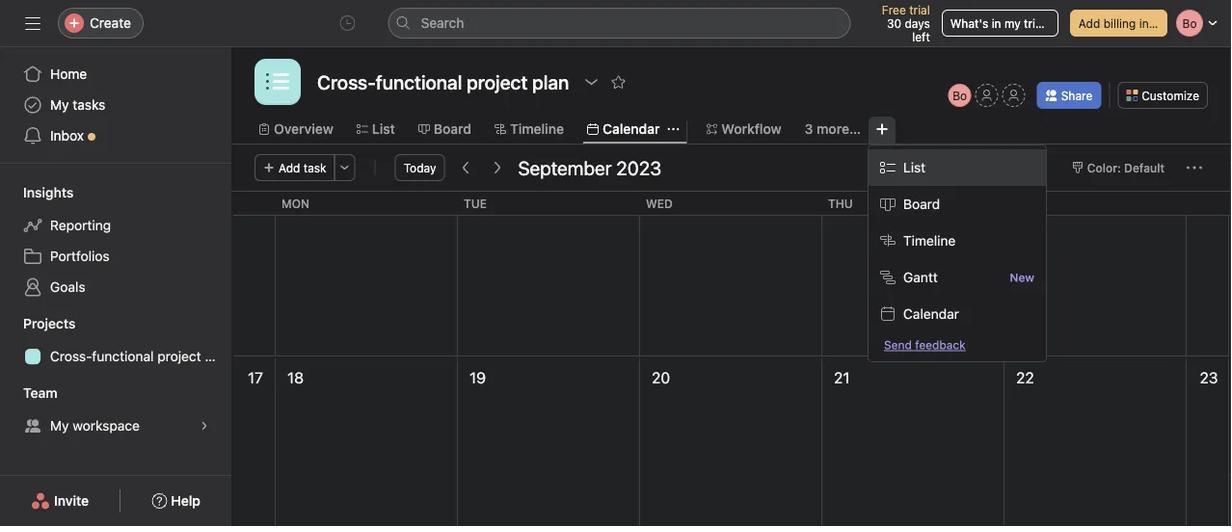 Task type: vqa. For each thing, say whether or not it's contained in the screenshot.
1st My from the top of the page
yes



Task type: locate. For each thing, give the bounding box(es) containing it.
1 vertical spatial my
[[50, 418, 69, 434]]

insights element
[[0, 176, 232, 307]]

add inside button
[[1079, 16, 1101, 30]]

list for list menu item
[[904, 160, 926, 176]]

invite button
[[18, 484, 101, 519]]

left
[[913, 30, 931, 43]]

calendar up the send feedback link
[[904, 306, 960, 322]]

add tab image
[[875, 122, 890, 137]]

list inside list menu item
[[904, 160, 926, 176]]

trial
[[910, 3, 931, 16]]

0 horizontal spatial add
[[279, 161, 300, 175]]

0 horizontal spatial board
[[434, 121, 472, 137]]

more…
[[817, 121, 861, 137]]

0 vertical spatial list
[[372, 121, 395, 137]]

board
[[434, 121, 472, 137], [904, 196, 941, 212]]

cross-
[[50, 349, 92, 365]]

send feedback link
[[885, 337, 966, 354]]

20
[[652, 369, 671, 387]]

thu
[[829, 197, 853, 210]]

mon
[[282, 197, 310, 210]]

help
[[171, 493, 201, 509]]

2023
[[617, 156, 662, 179]]

list inside list link
[[372, 121, 395, 137]]

send
[[885, 339, 912, 352]]

projects element
[[0, 307, 232, 376]]

0 vertical spatial calendar
[[603, 121, 660, 137]]

customize button
[[1118, 82, 1209, 109]]

1 horizontal spatial add
[[1079, 16, 1101, 30]]

info
[[1140, 16, 1160, 30]]

my inside global element
[[50, 97, 69, 113]]

list image
[[266, 70, 289, 94]]

add inside button
[[279, 161, 300, 175]]

list menu item
[[869, 150, 1047, 186]]

history image
[[340, 15, 355, 31]]

color:
[[1088, 161, 1122, 175]]

workflow link
[[707, 119, 782, 140]]

inbox link
[[12, 121, 220, 151]]

1 my from the top
[[50, 97, 69, 113]]

1 vertical spatial list
[[904, 160, 926, 176]]

board down list menu item
[[904, 196, 941, 212]]

my for my tasks
[[50, 97, 69, 113]]

1 horizontal spatial list
[[904, 160, 926, 176]]

timeline up september
[[510, 121, 564, 137]]

calendar
[[603, 121, 660, 137], [904, 306, 960, 322]]

calendar link
[[587, 119, 660, 140]]

add to starred image
[[611, 74, 626, 90]]

3 more… button
[[805, 119, 861, 140]]

create button
[[58, 8, 144, 39]]

1 vertical spatial add
[[279, 161, 300, 175]]

1 horizontal spatial timeline
[[904, 233, 956, 249]]

board up the previous month image
[[434, 121, 472, 137]]

add
[[1079, 16, 1101, 30], [279, 161, 300, 175]]

what's
[[951, 16, 989, 30]]

new
[[1010, 271, 1035, 285]]

search list box
[[388, 8, 851, 39]]

0 vertical spatial add
[[1079, 16, 1101, 30]]

list
[[372, 121, 395, 137], [904, 160, 926, 176]]

my tasks
[[50, 97, 105, 113]]

timeline up 'gantt'
[[904, 233, 956, 249]]

inbox
[[50, 128, 84, 144]]

task
[[304, 161, 327, 175]]

add billing info
[[1079, 16, 1160, 30]]

0 horizontal spatial list
[[372, 121, 395, 137]]

more actions image right "default"
[[1187, 160, 1203, 176]]

search button
[[388, 8, 851, 39]]

1 horizontal spatial board
[[904, 196, 941, 212]]

my left tasks
[[50, 97, 69, 113]]

more actions image
[[1187, 160, 1203, 176], [339, 162, 351, 174]]

1 vertical spatial calendar
[[904, 306, 960, 322]]

team
[[23, 385, 58, 401]]

my for my workspace
[[50, 418, 69, 434]]

23
[[1200, 369, 1219, 387]]

overview link
[[259, 119, 334, 140]]

0 horizontal spatial more actions image
[[339, 162, 351, 174]]

functional
[[92, 349, 154, 365]]

board link
[[418, 119, 472, 140]]

None text field
[[313, 65, 574, 99]]

customize
[[1142, 89, 1200, 102]]

calendar up 2023
[[603, 121, 660, 137]]

cross-functional project plan link
[[12, 341, 231, 372]]

0 horizontal spatial calendar
[[603, 121, 660, 137]]

2 my from the top
[[50, 418, 69, 434]]

workflow
[[722, 121, 782, 137]]

home
[[50, 66, 87, 82]]

goals
[[50, 279, 85, 295]]

timeline
[[510, 121, 564, 137], [904, 233, 956, 249]]

invite
[[54, 493, 89, 509]]

more actions image right task
[[339, 162, 351, 174]]

reporting link
[[12, 210, 220, 241]]

add left billing
[[1079, 16, 1101, 30]]

tab actions image
[[668, 123, 680, 135]]

timeline link
[[495, 119, 564, 140]]

my down team
[[50, 418, 69, 434]]

my inside teams element
[[50, 418, 69, 434]]

0 vertical spatial board
[[434, 121, 472, 137]]

3
[[805, 121, 814, 137]]

what's in my trial? button
[[942, 10, 1059, 37]]

teams element
[[0, 376, 232, 446]]

days
[[905, 16, 931, 30]]

send feedback
[[885, 339, 966, 352]]

0 vertical spatial timeline
[[510, 121, 564, 137]]

add left task
[[279, 161, 300, 175]]

0 vertical spatial my
[[50, 97, 69, 113]]

1 vertical spatial timeline
[[904, 233, 956, 249]]

my
[[1005, 16, 1021, 30]]

17
[[248, 369, 263, 387]]

show options image
[[584, 74, 599, 90]]



Task type: describe. For each thing, give the bounding box(es) containing it.
portfolios link
[[12, 241, 220, 272]]

add task button
[[255, 154, 335, 181]]

tue
[[464, 197, 487, 210]]

portfolios
[[50, 248, 110, 264]]

hide sidebar image
[[25, 15, 41, 31]]

bo button
[[949, 84, 972, 107]]

today
[[404, 161, 436, 175]]

today button
[[395, 154, 445, 181]]

bo
[[953, 89, 968, 102]]

free trial 30 days left
[[882, 3, 931, 43]]

september 2023
[[518, 156, 662, 179]]

3 more…
[[805, 121, 861, 137]]

plan
[[205, 349, 231, 365]]

share button
[[1038, 82, 1102, 109]]

gantt
[[904, 270, 938, 286]]

list for list link
[[372, 121, 395, 137]]

in
[[992, 16, 1002, 30]]

projects button
[[0, 314, 76, 334]]

previous month image
[[459, 160, 474, 176]]

next month image
[[489, 160, 505, 176]]

my workspace
[[50, 418, 140, 434]]

billing
[[1104, 16, 1137, 30]]

reporting
[[50, 218, 111, 233]]

default
[[1125, 161, 1165, 175]]

22
[[1017, 369, 1035, 387]]

my tasks link
[[12, 90, 220, 121]]

home link
[[12, 59, 220, 90]]

help button
[[139, 484, 213, 519]]

workspace
[[73, 418, 140, 434]]

goals link
[[12, 272, 220, 303]]

color: default button
[[1064, 154, 1174, 181]]

feedback
[[916, 339, 966, 352]]

add for add task
[[279, 161, 300, 175]]

list link
[[357, 119, 395, 140]]

1 horizontal spatial calendar
[[904, 306, 960, 322]]

add task
[[279, 161, 327, 175]]

projects
[[23, 316, 76, 332]]

21
[[834, 369, 850, 387]]

share
[[1062, 89, 1093, 102]]

my workspace link
[[12, 411, 220, 442]]

project
[[157, 349, 201, 365]]

trial?
[[1024, 16, 1051, 30]]

1 vertical spatial board
[[904, 196, 941, 212]]

insights button
[[0, 183, 74, 203]]

september
[[518, 156, 612, 179]]

what's in my trial?
[[951, 16, 1051, 30]]

1 horizontal spatial more actions image
[[1187, 160, 1203, 176]]

wed
[[646, 197, 673, 210]]

global element
[[0, 47, 232, 163]]

30
[[887, 16, 902, 30]]

tasks
[[73, 97, 105, 113]]

overview
[[274, 121, 334, 137]]

search
[[421, 15, 464, 31]]

team button
[[0, 384, 58, 403]]

free
[[882, 3, 907, 16]]

create
[[90, 15, 131, 31]]

see details, my workspace image
[[199, 421, 210, 432]]

insights
[[23, 185, 74, 201]]

add for add billing info
[[1079, 16, 1101, 30]]

cross-functional project plan
[[50, 349, 231, 365]]

19
[[470, 369, 486, 387]]

color: default
[[1088, 161, 1165, 175]]

add billing info button
[[1071, 10, 1168, 37]]

0 horizontal spatial timeline
[[510, 121, 564, 137]]

18
[[287, 369, 304, 387]]



